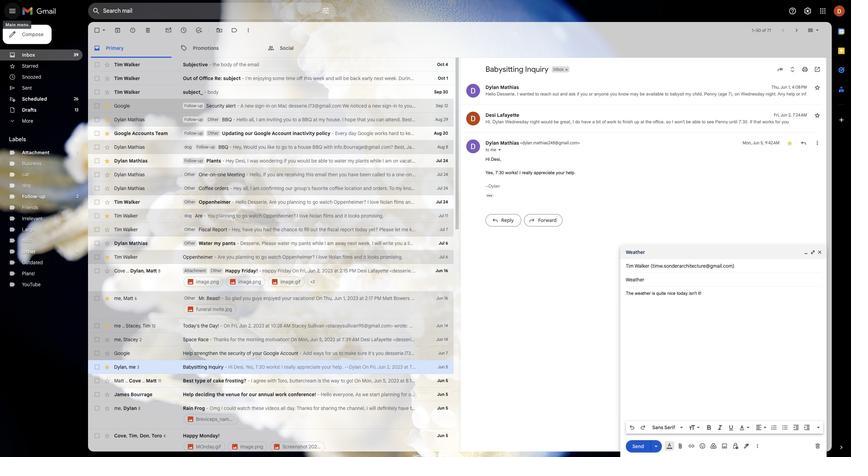 Task type: locate. For each thing, give the bounding box(es) containing it.
1 row from the top
[[88, 58, 454, 72]]

cell containing rain frog
[[183, 405, 620, 426]]

promotions tab
[[175, 39, 262, 58]]

1 vertical spatial jun 14
[[436, 337, 448, 342]]

attachment up business link
[[22, 150, 49, 156]]

aug for hello all, i am inviting you to a bbq at my house. i hope that you can attend. best, dylan
[[435, 117, 442, 122]]

happy inside happy monday! link
[[183, 433, 198, 439]]

you left are
[[267, 172, 275, 178]]

please left let
[[379, 227, 394, 233]]

1 vertical spatial out
[[310, 227, 318, 233]]

24 right meeting
[[443, 172, 448, 177]]

info.bourrage@gmail.com?
[[334, 144, 393, 150]]

other coffee orders -
[[184, 185, 233, 192]]

2 help from the top
[[183, 392, 194, 398]]

please
[[443, 75, 458, 81]]

are up dog are - you planning to go watch oppenheimer? i love nolan films and it looks promising.
[[269, 199, 277, 205]]

misc. link
[[22, 238, 33, 244]]

show details image
[[498, 148, 502, 152]]

channel,
[[347, 405, 365, 412]]

2 vertical spatial will
[[369, 405, 376, 412]]

1 jun 14 from the top
[[436, 323, 448, 328]]

undo ‪(⌘z)‬ image
[[629, 424, 635, 431]]

20
[[443, 131, 448, 136]]

sent link
[[22, 85, 32, 91]]

insert emoji ‪(⌘⇧2)‬ image
[[699, 443, 706, 450]]

24 for one
[[443, 172, 448, 177]]

6 row from the top
[[88, 127, 454, 140]]

0 horizontal spatial on
[[393, 158, 398, 164]]

other mr. beast! -
[[184, 295, 225, 302]]

1 vertical spatial inbox
[[553, 67, 564, 72]]

work up all
[[275, 392, 287, 398]]

happy monday! link
[[183, 433, 416, 439]]

stay
[[489, 172, 498, 178]]

the
[[626, 291, 634, 296]]

list inside the babysitting inquiry main content
[[461, 77, 821, 233]]

up inside follow-up security alert -
[[198, 103, 203, 108]]

19 row from the top
[[88, 333, 454, 347]]

all,
[[249, 117, 255, 123]]

would left "send"
[[591, 405, 604, 412]]

1 vertical spatial am
[[385, 158, 392, 164]]

that left the works
[[754, 119, 761, 124]]

underline ‪(⌘u)‬ image
[[728, 425, 735, 432]]

work
[[607, 119, 616, 124], [275, 392, 287, 398]]

2 vertical spatial 8
[[138, 406, 141, 411]]

vacation
[[400, 158, 418, 164]]

22 row from the top
[[88, 374, 454, 388]]

saw
[[453, 405, 462, 412]]

mathias for other water my pants - desserie, please water my pants while i am away next week. i will write you a list. thanks!
[[129, 240, 148, 247]]

desserie, down any
[[497, 91, 516, 97]]

body up subject on the top left of the page
[[221, 62, 232, 68]]

my right water
[[214, 240, 221, 247]]

1 horizontal spatial with
[[443, 172, 452, 178]]

oct for i'm enjoying some time off this week and will be back early next week. during my absence, please contact teddy for any urgent needs.
[[438, 76, 445, 81]]

11 row from the top
[[88, 195, 494, 209]]

subject
[[223, 75, 241, 81]]

gmail image
[[22, 4, 59, 18]]

inquiry for babysitting inquiry
[[525, 65, 549, 74]]

1 help from the top
[[183, 350, 193, 357]]

0 vertical spatial are
[[269, 199, 277, 205]]

jul 6 for dylan mathias
[[439, 241, 448, 246]]

0 horizontal spatial cat
[[22, 172, 29, 178]]

follow- inside follow-up security alert -
[[184, 103, 198, 108]]

babysitting for babysitting inquiry
[[486, 65, 523, 74]]

plans! link
[[22, 271, 35, 277]]

email up i'm
[[248, 62, 259, 68]]

the inside list
[[645, 119, 652, 124]]

cake
[[213, 378, 224, 384]]

cell
[[183, 268, 419, 288], [183, 295, 419, 316], [183, 405, 620, 426], [183, 433, 419, 453]]

0 vertical spatial while
[[370, 158, 381, 164]]

thu, jun 1, 4:08 pm cell
[[772, 84, 807, 91]]

one
[[218, 172, 226, 178], [414, 172, 422, 178]]

let
[[444, 158, 451, 164]]

1 horizontal spatial 12
[[444, 103, 448, 108]]

2 vertical spatial 6
[[135, 296, 137, 301]]

videos
[[265, 405, 279, 412]]

best
[[183, 378, 194, 384]]

may
[[630, 91, 639, 97]]

1 cell from the top
[[183, 268, 419, 288]]

this for email
[[306, 172, 314, 178]]

attach files image
[[677, 443, 684, 450]]

list
[[461, 77, 821, 233]]

formatting options toolbar
[[626, 422, 823, 434]]

1 vertical spatial with
[[443, 172, 452, 178]]

other inside other one-on-one meeting - hello, if you are receiving this email then you have been called to a one-on-one meeting with your supervisor. stay tuned for further details. best, dylan
[[184, 172, 195, 177]]

1 horizontal spatial able
[[692, 119, 701, 124]]

0 horizontal spatial if
[[263, 172, 266, 178]]

inbox inside labels navigation
[[22, 52, 35, 58]]

with down policy on the top
[[324, 144, 333, 150]]

21 row from the top
[[88, 360, 454, 374]]

12 row from the top
[[88, 209, 454, 223]]

None checkbox
[[94, 75, 100, 82], [94, 102, 100, 109], [94, 116, 100, 123], [94, 157, 100, 164], [94, 185, 100, 192], [94, 226, 100, 233], [94, 323, 100, 329], [94, 364, 100, 371], [94, 378, 100, 384], [94, 75, 100, 82], [94, 102, 100, 109], [94, 116, 100, 123], [94, 157, 100, 164], [94, 185, 100, 192], [94, 226, 100, 233], [94, 323, 100, 329], [94, 364, 100, 371], [94, 378, 100, 384]]

your left the help.
[[556, 170, 565, 175]]

follow- inside follow-up plants - hey desi, i was wondering if you would be able to water my plants while i am on vacation next week. let me know! best, dylan
[[184, 158, 198, 163]]

the left office,
[[645, 119, 652, 124]]

looks
[[419, 199, 430, 205], [348, 213, 360, 219], [367, 254, 379, 260]]

0 vertical spatial help
[[183, 350, 193, 357]]

5 for ..
[[446, 378, 448, 383]]

drafts link
[[22, 107, 36, 113]]

will for week.
[[375, 240, 381, 247]]

other down other coffee orders -
[[184, 199, 195, 205]]

26
[[74, 96, 78, 101]]

1 vertical spatial oppenheimer?
[[263, 213, 296, 219]]

snooze image
[[180, 27, 187, 34]]

0 horizontal spatial films
[[323, 213, 334, 219]]

to me
[[486, 147, 496, 152]]

1 vertical spatial help
[[183, 392, 194, 398]]

row containing dylan
[[88, 360, 454, 374]]

i left saw
[[451, 405, 452, 412]]

cat inside labels navigation
[[22, 172, 29, 178]]

able left the see
[[692, 119, 701, 124]]

penny right the see
[[715, 119, 728, 124]]

early
[[362, 75, 373, 81]]

1 14 from the top
[[444, 323, 448, 328]]

.. up me , matt 6
[[126, 268, 129, 274]]

dylan mathias for other water my pants - desserie, please water my pants while i am away next week. i will write you a list. thanks!
[[114, 240, 148, 247]]

23 row from the top
[[88, 388, 454, 402]]

None checkbox
[[94, 27, 100, 34], [94, 61, 100, 68], [94, 89, 100, 96], [94, 130, 100, 137], [94, 144, 100, 151], [94, 171, 100, 178], [94, 199, 100, 206], [94, 213, 100, 219], [94, 240, 100, 247], [94, 254, 100, 261], [94, 268, 100, 274], [94, 295, 100, 302], [94, 336, 100, 343], [94, 350, 100, 357], [94, 391, 100, 398], [94, 405, 100, 412], [94, 433, 100, 439], [94, 27, 100, 34], [94, 61, 100, 68], [94, 89, 100, 96], [94, 130, 100, 137], [94, 144, 100, 151], [94, 171, 100, 178], [94, 199, 100, 206], [94, 213, 100, 219], [94, 240, 100, 247], [94, 254, 100, 261], [94, 268, 100, 274], [94, 295, 100, 302], [94, 336, 100, 343], [94, 350, 100, 357], [94, 391, 100, 398], [94, 405, 100, 412], [94, 433, 100, 439]]

10 row from the top
[[88, 182, 454, 195]]

Message Body text field
[[626, 290, 821, 420]]

jun 14 for space race -
[[436, 337, 448, 342]]

at right finish
[[641, 119, 644, 124]]

oct up sep 30
[[438, 76, 445, 81]]

next
[[374, 75, 384, 81], [419, 158, 429, 164], [347, 240, 357, 247]]

cell containing happy friday!
[[183, 268, 419, 288]]

nolan
[[380, 199, 393, 205], [309, 213, 322, 219], [329, 254, 341, 260]]

0 vertical spatial this
[[304, 75, 312, 81]]

1 vertical spatial account
[[280, 350, 298, 357]]

i left do on the top right
[[573, 119, 574, 124]]

1 horizontal spatial 11
[[445, 213, 448, 218]]

0 horizontal spatial if
[[284, 158, 287, 164]]

2 vertical spatial hello
[[235, 199, 246, 205]]

security
[[206, 103, 224, 109]]

stacey for ..
[[126, 323, 140, 329]]

indent less ‪(⌘[)‬ image
[[793, 424, 799, 431]]

main menu image
[[8, 7, 17, 15]]

cove for ..
[[114, 268, 125, 274]]

week. left during
[[385, 75, 397, 81]]

jul 24 down aug 8
[[436, 158, 448, 163]]

other inside other oppenheimer - hello desserie, are you planning to go watch oppenheimer? i love nolan films and it looks promising. warm wishes, tim
[[184, 199, 195, 205]]

0 vertical spatial 4
[[445, 62, 448, 67]]

1 vertical spatial not starred image
[[814, 112, 821, 119]]

walker inside weather "dialog"
[[635, 263, 650, 269]]

aug 20
[[434, 131, 448, 136]]

more!
[[437, 405, 449, 412]]

stacey down me .. stacey , tim 12
[[123, 336, 138, 343]]

out inside row
[[310, 227, 318, 233]]

not starred image for lafayette
[[814, 112, 821, 119]]

1 horizontal spatial looks
[[367, 254, 379, 260]]

hello left all,
[[237, 117, 248, 123]]

1 horizontal spatial films
[[342, 254, 353, 260]]

lafayette
[[497, 112, 519, 118]]

space
[[183, 337, 197, 343]]

0 vertical spatial cat
[[22, 172, 29, 178]]

cove left don
[[114, 433, 126, 439]]

nolan for dog are - you planning to go watch oppenheimer? i love nolan films and it looks promising.
[[309, 213, 322, 219]]

row containing matt
[[88, 374, 454, 388]]

hi
[[486, 157, 490, 162]]

until
[[729, 119, 737, 124]]

inbox inside button
[[553, 67, 564, 72]]

work right bit
[[607, 119, 616, 124]]

8 inside me , dylan 8
[[138, 406, 141, 411]]

irrelevant link
[[22, 216, 43, 222]]

0 horizontal spatial next
[[347, 240, 357, 247]]

called
[[372, 172, 385, 178]]

2 vertical spatial next
[[347, 240, 357, 247]]

my
[[414, 75, 421, 81], [685, 91, 691, 97], [319, 117, 325, 123], [348, 158, 354, 164], [214, 240, 221, 247], [291, 240, 297, 247]]

subjective - the body of the email
[[183, 62, 259, 68]]

films up the fiscal
[[323, 213, 334, 219]]

0 vertical spatial looks
[[419, 199, 430, 205]]

1 7 from the top
[[446, 227, 448, 232]]

other inside other mr. beast! -
[[184, 296, 195, 301]]

2 inside labels navigation
[[76, 194, 78, 199]]

me , matt 6
[[114, 295, 137, 301]]

image.png for image.png
[[238, 279, 261, 285]]

0 horizontal spatial work
[[275, 392, 287, 398]]

pants
[[222, 240, 236, 247], [299, 240, 311, 247]]

5 for ,
[[446, 433, 448, 438]]

more options image
[[755, 443, 760, 450]]

wednesday down lafayette
[[505, 119, 529, 124]]

rain frog - omg i could watch these videos all day. thanks for sharing the channel, i will definitely have to go watch more! i saw this video of the world's smallest cat today, and i thought i would send it
[[183, 405, 620, 412]]

omg
[[210, 405, 220, 412]]

row
[[88, 58, 454, 72], [88, 72, 538, 85], [88, 85, 454, 99], [88, 99, 454, 113], [88, 113, 454, 127], [88, 127, 454, 140], [88, 140, 454, 154], [88, 154, 499, 168], [88, 168, 579, 182], [88, 182, 454, 195], [88, 195, 494, 209], [88, 209, 454, 223], [88, 223, 454, 237], [88, 237, 454, 250], [88, 250, 454, 264], [88, 264, 454, 292], [88, 292, 454, 319], [88, 319, 454, 333], [88, 333, 454, 347], [88, 347, 454, 360], [88, 360, 454, 374], [88, 374, 454, 388], [88, 388, 454, 402], [88, 402, 620, 429], [88, 429, 454, 457]]

policy
[[316, 130, 330, 137]]

other left happy friday! -
[[211, 268, 222, 273]]

2 horizontal spatial films
[[394, 199, 404, 205]]

0 horizontal spatial planning
[[216, 213, 235, 219]]

fri,
[[774, 112, 780, 118]]

thanks
[[297, 405, 312, 412]]

next right early
[[374, 75, 384, 81]]

oppenheimer? up report
[[334, 199, 366, 205]]

0 vertical spatial 14
[[444, 323, 448, 328]]

other left the updating
[[208, 131, 219, 136]]

2 14 from the top
[[444, 337, 448, 342]]

jul 24
[[436, 158, 448, 163], [437, 172, 448, 177], [437, 186, 448, 191], [436, 199, 448, 205]]

you
[[580, 91, 588, 97], [610, 91, 617, 97], [283, 117, 291, 123], [367, 117, 375, 123], [782, 119, 789, 124], [258, 144, 266, 150], [288, 158, 296, 164], [267, 172, 275, 178], [339, 172, 347, 178], [278, 199, 286, 205], [254, 227, 262, 233], [395, 240, 403, 247], [226, 254, 234, 260]]

of inside list
[[602, 119, 606, 124]]

aug left 20
[[434, 131, 442, 136]]

you right ask
[[580, 91, 588, 97]]

2 vertical spatial desserie,
[[240, 240, 261, 247]]

1 vertical spatial oct
[[438, 76, 445, 81]]

deciding
[[195, 392, 215, 398]]

17 row from the top
[[88, 292, 454, 319]]

2 vertical spatial week.
[[358, 240, 371, 247]]

out right fill
[[310, 227, 318, 233]]

if right 'hello,'
[[263, 172, 266, 178]]

jun 5 for ,
[[437, 433, 448, 438]]

attachment inside cell
[[184, 268, 206, 273]]

1 vertical spatial week.
[[430, 158, 443, 164]]

--dylan
[[486, 184, 500, 189]]

help down best
[[183, 392, 194, 398]]

then
[[328, 172, 338, 178]]

1 horizontal spatial email
[[315, 172, 327, 178]]

4 inside labels navigation
[[76, 249, 78, 254]]

attachment up mr.
[[184, 268, 206, 273]]

1 horizontal spatial love
[[319, 254, 327, 260]]

tab list right close icon
[[832, 22, 851, 433]]

really
[[522, 170, 533, 175]]

1 inside labels navigation
[[77, 150, 78, 155]]

2 vertical spatial 1
[[77, 150, 78, 155]]

1 vertical spatial will
[[375, 240, 381, 247]]

planning for you
[[236, 254, 254, 260]]

will left write
[[375, 240, 381, 247]]

12
[[444, 103, 448, 108], [152, 323, 155, 329]]

1 vertical spatial films
[[323, 213, 334, 219]]

happy for happy friday! -
[[225, 268, 240, 274]]

6 inside me , matt 6
[[135, 296, 137, 301]]

on-
[[210, 172, 218, 178], [406, 172, 414, 178]]

redo ‪(⌘y)‬ image
[[640, 424, 646, 431]]

supervisor.
[[464, 172, 488, 178]]

0 horizontal spatial or
[[589, 91, 593, 97]]

jul 24 for tim
[[436, 199, 448, 205]]

mathias for other one-on-one meeting - hello, if you are receiving this email then you have been called to a one-on-one meeting with your supervisor. stay tuned for further details. best, dylan
[[128, 172, 145, 178]]

cell for cove .. dylan , matt 8
[[183, 268, 419, 288]]

for right venue
[[241, 392, 248, 398]]

not starred image for mathias
[[814, 84, 821, 91]]

show trimmed content image
[[486, 194, 494, 198]]

0 vertical spatial hello
[[486, 91, 496, 97]]

2 not starred image from the top
[[814, 112, 821, 119]]

that right hope
[[357, 117, 366, 123]]

business link
[[22, 161, 41, 167]]

2 vertical spatial love
[[319, 254, 327, 260]]

follow- down follow-up security alert -
[[184, 117, 198, 122]]

2 one from the left
[[414, 172, 422, 178]]

pants down report
[[222, 240, 236, 247]]

meeting
[[227, 172, 245, 178]]

subjective
[[183, 62, 208, 68]]

reply
[[501, 217, 514, 223]]

0 vertical spatial wednesday
[[741, 91, 765, 97]]

bulleted list ‪(⌘⇧8)‬ image
[[782, 424, 788, 431]]

1 horizontal spatial happy
[[225, 268, 240, 274]]

know
[[618, 91, 629, 97]]

.. for cove
[[125, 378, 128, 384]]

help for help deciding the venue for our annual work conference! -
[[183, 392, 194, 398]]

matt
[[146, 268, 157, 274], [123, 295, 133, 301], [114, 378, 124, 384], [146, 378, 157, 384]]

5 for 8
[[446, 406, 448, 411]]

of right video
[[485, 405, 490, 412]]

wednesday
[[741, 91, 765, 97], [505, 119, 529, 124]]

report spam image
[[129, 27, 136, 34]]

1 vertical spatial cat
[[536, 405, 543, 412]]

stacey for ,
[[123, 336, 138, 343]]

jul 24 down let
[[437, 172, 448, 177]]

if inside row
[[263, 172, 266, 178]]

0 vertical spatial attachment
[[22, 150, 49, 156]]

0 vertical spatial jun 14
[[436, 323, 448, 328]]

pop out image
[[810, 250, 816, 255]]

sep for tim walker
[[434, 89, 442, 95]]

go inside cell
[[416, 405, 421, 412]]

promising. up the jul 11
[[432, 199, 454, 205]]

0 vertical spatial inbox
[[22, 52, 35, 58]]

jul for been
[[437, 172, 442, 177]]

cell for me , dylan 8
[[183, 405, 620, 426]]

0 vertical spatial email
[[248, 62, 259, 68]]

night
[[530, 119, 540, 124]]

9 row from the top
[[88, 168, 579, 182]]

1 horizontal spatial on
[[735, 91, 740, 97]]

1 vertical spatial planning
[[216, 213, 235, 219]]

will left definitely
[[369, 405, 376, 412]]

3 row from the top
[[88, 85, 454, 99]]

google
[[114, 103, 130, 109], [114, 130, 131, 137], [254, 130, 271, 137], [114, 350, 130, 357], [263, 350, 279, 357]]

films
[[394, 199, 404, 205], [323, 213, 334, 219], [342, 254, 353, 260]]

2 vertical spatial nolan
[[329, 254, 341, 260]]

1 vertical spatial 2
[[139, 337, 142, 342]]

1 horizontal spatial planning
[[236, 254, 254, 260]]

dylan mathias cell
[[486, 140, 580, 146]]

are left you
[[195, 213, 203, 219]]

fri, jun 2, 7:24 am cell
[[774, 112, 807, 119]]

1 horizontal spatial 2
[[139, 337, 142, 342]]

conference!
[[288, 392, 316, 398]]

row containing james bourrage
[[88, 388, 454, 402]]

desi, right hi
[[491, 157, 501, 162]]

7 for jun 7
[[446, 351, 448, 356]]

planning up dog are - you planning to go watch oppenheimer? i love nolan films and it looks promising.
[[287, 199, 306, 205]]

would down house
[[297, 158, 310, 164]]

1 vertical spatial our
[[249, 392, 257, 398]]

.. down dylan , me 3
[[125, 378, 128, 384]]

6 tim walker from the top
[[114, 227, 138, 233]]

for down fri,
[[775, 119, 780, 124]]

i left was at the top left of page
[[247, 158, 249, 164]]

follow-up right team on the top left of the page
[[184, 131, 203, 136]]

promotions
[[193, 45, 219, 51]]

more formatting options image
[[815, 424, 822, 431]]

to right definitely
[[410, 405, 415, 412]]

older image
[[793, 27, 800, 34]]

,
[[144, 268, 145, 274], [121, 295, 122, 301], [140, 323, 141, 329], [121, 336, 122, 343], [126, 364, 128, 370], [121, 405, 122, 411], [126, 433, 127, 439], [137, 433, 139, 439], [149, 433, 150, 439]]

jun 5 for ..
[[437, 378, 448, 383]]

are
[[276, 172, 283, 178]]

me
[[490, 147, 496, 152], [452, 158, 459, 164], [402, 227, 408, 233], [114, 295, 121, 301], [114, 323, 121, 329], [114, 336, 121, 343], [129, 364, 136, 370], [114, 405, 121, 411]]

labels heading
[[9, 136, 73, 143]]

please
[[379, 227, 394, 233], [262, 240, 276, 247]]

your right security
[[252, 350, 262, 357]]

while right plants
[[370, 158, 381, 164]]

row containing google accounts team
[[88, 127, 454, 140]]

nolan up other fiscal report - hey, have you had the chance to fill out the fiscal report today yet? please let me know. thanks.
[[309, 213, 322, 219]]

tim
[[114, 62, 123, 68], [114, 75, 123, 81], [114, 89, 123, 95], [114, 199, 123, 205], [486, 199, 494, 205], [114, 213, 122, 219], [114, 227, 122, 233], [114, 254, 122, 260], [626, 263, 634, 269], [143, 323, 150, 329], [129, 433, 137, 439]]

list containing dylan mathias
[[461, 77, 821, 233]]

looks up thanks.
[[419, 199, 430, 205]]

1 vertical spatial babysitting
[[183, 364, 207, 370]]

4 cell from the top
[[183, 433, 419, 453]]

not starred image
[[814, 84, 821, 91], [814, 112, 821, 119]]

24 for tim
[[443, 199, 448, 205]]

tab list containing primary
[[88, 39, 832, 58]]

0 vertical spatial 6
[[446, 241, 448, 246]]

2 jun 14 from the top
[[436, 337, 448, 342]]

beast!
[[207, 295, 220, 302]]

3 cell from the top
[[183, 405, 620, 426]]

next right away
[[347, 240, 357, 247]]

oct
[[437, 62, 444, 67], [438, 76, 445, 81]]

7 for jul 7
[[446, 227, 448, 232]]

1 horizontal spatial on-
[[406, 172, 414, 178]]

2 vertical spatial aug
[[437, 144, 445, 150]]

cell containing mr. beast!
[[183, 295, 419, 316]]

2 horizontal spatial next
[[419, 158, 429, 164]]

if for ask
[[577, 91, 579, 97]]

1 not starred image from the top
[[814, 84, 821, 91]]

insert link ‪(⌘k)‬ image
[[688, 443, 695, 450]]

reach
[[540, 91, 551, 97]]

one left meeting
[[414, 172, 422, 178]]

1 pants from the left
[[222, 240, 236, 247]]

main menu
[[6, 22, 29, 27]]

on right the 7),
[[735, 91, 740, 97]]

cell containing happy monday!
[[183, 433, 419, 453]]

would
[[541, 119, 553, 124], [297, 158, 310, 164], [591, 405, 604, 412]]

bbq
[[222, 117, 232, 123], [302, 117, 312, 123], [218, 144, 228, 150], [312, 144, 322, 150]]

8 inside cove .. dylan , matt 8
[[158, 268, 161, 274]]

2 7 from the top
[[446, 351, 448, 356]]

promising. for dog are - you planning to go watch oppenheimer? i love nolan films and it looks promising.
[[361, 213, 384, 219]]

None search field
[[88, 3, 336, 19]]

security
[[228, 350, 245, 357]]

planning for you
[[216, 213, 235, 219]]

have left the had in the left of the page
[[242, 227, 253, 233]]

0 vertical spatial films
[[394, 199, 404, 205]]

you right write
[[395, 240, 403, 247]]

1 vertical spatial able
[[318, 158, 327, 164]]

2 cell from the top
[[183, 295, 419, 316]]

0 horizontal spatial that
[[357, 117, 366, 123]]

was
[[250, 158, 258, 164]]

for left any
[[491, 75, 497, 81]]

nolan for oppenheimer - are you planning to go watch oppenheimer? i love nolan films and it looks promising.
[[329, 254, 341, 260]]

1 vertical spatial sep
[[436, 103, 443, 108]]

hey, left would
[[233, 144, 242, 150]]

other inside other coffee orders -
[[184, 186, 195, 191]]

2 tim walker from the top
[[114, 75, 140, 81]]

work inside row
[[275, 392, 287, 398]]

0 horizontal spatial wednesday
[[505, 119, 529, 124]]

coffee
[[199, 185, 213, 192]]

Subject field
[[626, 276, 821, 283]]

tab list
[[832, 22, 851, 433], [88, 39, 832, 58]]

0 vertical spatial babysitting
[[486, 65, 523, 74]]

mr.
[[199, 295, 205, 302]]

inbox button
[[552, 66, 564, 73]]

.. for dylan
[[126, 268, 129, 274]]

work inside list
[[607, 119, 616, 124]]

support image
[[788, 7, 797, 15]]

0 vertical spatial 11
[[445, 213, 448, 218]]

up inside follow-up plants - hey desi, i was wondering if you would be able to water my plants while i am on vacation next week. let me know! best, dylan
[[198, 158, 203, 163]]

out
[[553, 91, 559, 97], [310, 227, 318, 233]]

love for dog are - you planning to go watch oppenheimer? i love nolan films and it looks promising.
[[299, 213, 308, 219]]

follow- inside labels navigation
[[22, 194, 39, 200]]

labels navigation
[[0, 22, 88, 457]]

dog link
[[22, 183, 31, 189]]

of right out
[[193, 75, 198, 81]]

tim walker (timw.sonderarchitecture@gmail.com)
[[626, 263, 734, 269]]

0 horizontal spatial am
[[259, 117, 265, 123]]

25 row from the top
[[88, 429, 454, 457]]

0 horizontal spatial attachment
[[22, 150, 49, 156]]

jul 24 for vacation
[[436, 158, 448, 163]]

works!
[[505, 170, 518, 175]]

0 horizontal spatial at
[[313, 117, 317, 123]]

cat inside cell
[[536, 405, 543, 412]]



Task type: describe. For each thing, give the bounding box(es) containing it.
30
[[443, 89, 448, 95]]

more image
[[245, 27, 252, 34]]

inbox for inbox button
[[553, 67, 564, 72]]

24 row from the top
[[88, 402, 620, 429]]

jun 14 for today's the day! -
[[436, 323, 448, 328]]

.. for stacey
[[122, 323, 125, 329]]

go right like
[[281, 144, 287, 150]]

babysitting for babysitting inquiry -
[[183, 364, 207, 370]]

jun inside 'cell'
[[753, 140, 760, 145]]

1 vertical spatial while
[[312, 240, 323, 247]]

the up i'm
[[239, 62, 246, 68]]

1 or from the left
[[589, 91, 593, 97]]

1 vertical spatial email
[[315, 172, 327, 178]]

0 vertical spatial jun 16
[[435, 268, 448, 273]]

Starred checkbox
[[786, 140, 793, 146]]

1 horizontal spatial would
[[541, 119, 553, 124]]

weather
[[626, 249, 645, 255]]

39
[[74, 52, 78, 57]]

1 for 1
[[77, 150, 78, 155]]

15 row from the top
[[88, 250, 454, 264]]

11 inside "matt .. cove .. matt 11"
[[158, 378, 161, 384]]

1 horizontal spatial week.
[[385, 75, 397, 81]]

0 vertical spatial dog
[[184, 144, 192, 150]]

1 vertical spatial jun 16
[[436, 296, 448, 301]]

more
[[22, 118, 33, 124]]

0 horizontal spatial body
[[207, 89, 219, 95]]

of inside cell
[[485, 405, 490, 412]]

sep for google
[[436, 103, 443, 108]]

5 row from the top
[[88, 113, 454, 127]]

8 row from the top
[[88, 154, 499, 168]]

insert files using drive image
[[710, 443, 717, 450]]

other down follow-up security alert -
[[208, 117, 219, 122]]

the up re:
[[213, 62, 220, 68]]

italic ‪(⌘i)‬ image
[[717, 424, 724, 431]]

tuned
[[500, 172, 512, 178]]

bourrage
[[131, 392, 152, 398]]

29
[[444, 117, 448, 122]]

dylan mathias for other coffee orders -
[[114, 185, 145, 192]]

i up chance
[[297, 213, 298, 219]]

babysitting inquiry main content
[[88, 22, 832, 457]]

indent more ‪(⌘])‬ image
[[804, 424, 811, 431]]

anyone
[[594, 91, 609, 97]]

14 for space race -
[[444, 337, 448, 342]]

i right thought
[[589, 405, 590, 412]]

a left 'one-'
[[392, 172, 395, 178]]

jul for i
[[439, 241, 445, 246]]

happy friday! -
[[225, 268, 262, 274]]

for right thanks
[[313, 405, 320, 412]]

oct for the body of the email
[[437, 62, 444, 67]]

jul for promising.
[[439, 213, 444, 218]]

advanced search options image
[[319, 4, 333, 18]]

a left list.
[[404, 240, 406, 247]]

best, left the help.
[[554, 172, 566, 178]]

cell for cove , tim , don , toro 4
[[183, 433, 419, 453]]

attachment inside labels navigation
[[22, 150, 49, 156]]

add to tasks image
[[195, 27, 202, 34]]

2 horizontal spatial 8
[[446, 144, 448, 150]]

have left been
[[348, 172, 359, 178]]

james
[[114, 392, 129, 398]]

you right then
[[339, 172, 347, 178]]

mathias for other coffee orders -
[[128, 185, 145, 192]]

primary tab
[[88, 39, 174, 58]]

starred image
[[786, 140, 793, 146]]

chance
[[281, 227, 297, 233]]

today's
[[183, 323, 200, 329]]

mathias for follow-up plants - hey desi, i was wondering if you would be able to water my plants while i am on vacation next week. let me know! best, dylan
[[129, 158, 148, 164]]

mon, jun 5, 9:42 am cell
[[743, 140, 780, 146]]

the left the fiscal
[[319, 227, 326, 233]]

1 vertical spatial aug
[[434, 131, 442, 136]]

this for week
[[304, 75, 312, 81]]

1 one from the left
[[218, 172, 226, 178]]

i left hope
[[342, 117, 343, 123]]

i up other one-on-one meeting - hello, if you are receiving this email then you have been called to a one-on-one meeting with your supervisor. stay tuned for further details. best, dylan
[[383, 158, 384, 164]]

24 for vacation
[[443, 158, 448, 163]]

0 horizontal spatial able
[[318, 158, 327, 164]]

the left world's
[[491, 405, 498, 412]]

5 tim walker from the top
[[114, 213, 138, 219]]

jul 24 down meeting
[[437, 186, 448, 191]]

the left security
[[219, 350, 227, 357]]

mathias for bbq - hey, would you like to go to a house bbq with info.bourrage@gmail.com? best, jacob
[[128, 144, 145, 150]]

1 vertical spatial desserie,
[[248, 199, 268, 205]]

isn't
[[689, 291, 697, 296]]

thanks.
[[423, 227, 440, 233]]

0 vertical spatial hey,
[[233, 144, 242, 150]]

1 horizontal spatial while
[[370, 158, 381, 164]]

to up "friday!"
[[255, 254, 260, 260]]

dylan mathias for bbq - hello all, i am inviting you to a bbq at my house. i hope that you can attend. best, dylan
[[114, 117, 145, 123]]

looks for dog are - you planning to go watch oppenheimer? i love nolan films and it looks promising.
[[348, 213, 360, 219]]

dog inside dog are - you planning to go watch oppenheimer? i love nolan films and it looks promising.
[[184, 213, 192, 218]]

tim inside weather "dialog"
[[626, 263, 634, 269]]

of up subject on the top left of the page
[[233, 62, 238, 68]]

18 row from the top
[[88, 319, 454, 333]]

you left can
[[367, 117, 375, 123]]

promising. for oppenheimer - are you planning to go watch oppenheimer? i love nolan films and it looks promising.
[[380, 254, 403, 260]]

jul for my
[[436, 158, 442, 163]]

to right you
[[236, 213, 241, 219]]

1 for 1 50 of 77
[[752, 28, 753, 33]]

2 horizontal spatial your
[[556, 170, 565, 175]]

best, left jacob
[[394, 144, 405, 150]]

follow- right team on the top left of the page
[[184, 131, 198, 136]]

happy for happy monday!
[[183, 433, 198, 439]]

would
[[243, 144, 257, 150]]

0 vertical spatial penny
[[704, 91, 717, 97]]

minimize image
[[803, 250, 809, 255]]

i right so
[[672, 119, 673, 124]]

1 horizontal spatial if
[[750, 119, 752, 124]]

desi
[[486, 112, 496, 118]]

1 horizontal spatial out
[[553, 91, 559, 97]]

archive image
[[114, 27, 121, 34]]

you right inviting
[[283, 117, 291, 123]]

1 vertical spatial are
[[195, 213, 203, 219]]

will for channel,
[[369, 405, 376, 412]]

1 on- from the left
[[210, 172, 218, 178]]

discard draft ‪(⌘⇧d)‬ image
[[814, 443, 821, 450]]

office
[[199, 75, 213, 81]]

hi,
[[486, 119, 491, 124]]

4 tim walker from the top
[[114, 199, 140, 205]]

attend.
[[386, 117, 401, 123]]

1 50 of 77
[[752, 28, 771, 33]]

happy monday!
[[183, 433, 220, 439]]

a left house
[[294, 144, 297, 150]]

dylan mathias for other one-on-one meeting - hello, if you are receiving this email then you have been called to a one-on-one meeting with your supervisor. stay tuned for further details. best, dylan
[[114, 172, 145, 178]]

wishes,
[[469, 199, 485, 205]]

toggle split pane mode image
[[807, 27, 814, 34]]

other water my pants - desserie, please water my pants while i am away next week. i will write you a list. thanks!
[[184, 240, 433, 247]]

at inside row
[[313, 117, 317, 123]]

1 horizontal spatial that
[[754, 119, 761, 124]]

so
[[666, 119, 671, 124]]

sans
[[652, 425, 663, 431]]

cove for ,
[[114, 433, 126, 439]]

the left venue
[[216, 392, 224, 398]]

attachment link
[[22, 150, 49, 156]]

Search mail text field
[[103, 8, 303, 14]]

0 vertical spatial desserie,
[[497, 91, 516, 97]]

social
[[280, 45, 294, 51]]

1 horizontal spatial are
[[218, 254, 225, 260]]

toggle confidential mode image
[[732, 443, 739, 450]]

6 for walker
[[446, 254, 448, 260]]

of right type
[[207, 378, 212, 384]]

to left finish
[[618, 119, 621, 124]]

matt .. cove .. matt 11
[[114, 378, 161, 384]]

0 vertical spatial body
[[221, 62, 232, 68]]

2 on- from the left
[[406, 172, 414, 178]]

i left wanted
[[517, 91, 518, 97]]

2 horizontal spatial looks
[[419, 199, 430, 205]]

numbered list ‪(⌘⇧7)‬ image
[[771, 424, 777, 431]]

follow-up up plants
[[196, 144, 215, 150]]

films for oppenheimer - are you planning to go watch oppenheimer? i love nolan films and it looks promising.
[[342, 254, 353, 260]]

i down other water my pants - desserie, please water my pants while i am away next week. i will write you a list. thanks!
[[316, 254, 317, 260]]

primary
[[106, 45, 124, 51]]

help for help strengthen the security of your google account -
[[183, 350, 193, 357]]

close image
[[817, 250, 823, 255]]

<
[[520, 140, 522, 145]]

i left really
[[519, 170, 521, 175]]

this inside cell
[[463, 405, 471, 412]]

16 row from the top
[[88, 264, 454, 292]]

my up oppenheimer - are you planning to go watch oppenheimer? i love nolan films and it looks promising.
[[291, 240, 297, 247]]

follow-up plants - hey desi, i was wondering if you would be able to water my plants while i am on vacation next week. let me know! best, dylan
[[184, 158, 499, 164]]

Not starred checkbox
[[814, 84, 821, 91]]

0 vertical spatial account
[[272, 130, 291, 137]]

be right may
[[640, 91, 645, 97]]

oppenheimer? for oppenheimer - are you planning to go watch oppenheimer? i love nolan films and it looks promising.
[[282, 254, 315, 260]]

2 row from the top
[[88, 72, 538, 85]]

to up fill
[[307, 199, 311, 205]]

Not starred checkbox
[[814, 112, 821, 119]]

i down yet?
[[372, 240, 373, 247]]

image.png for monday.gif
[[240, 444, 263, 450]]

be right the won't
[[686, 119, 691, 124]]

2 horizontal spatial are
[[269, 199, 277, 205]]

0 horizontal spatial please
[[262, 240, 276, 247]]

hi desi,
[[486, 157, 501, 162]]

5,
[[761, 140, 764, 145]]

have inside cell
[[398, 405, 409, 412]]

you left the had in the left of the page
[[254, 227, 262, 233]]

i right omg
[[221, 405, 223, 412]]

see
[[707, 119, 714, 124]]

james bourrage
[[114, 392, 152, 398]]

2 horizontal spatial love
[[370, 199, 379, 205]]

2 or from the left
[[796, 91, 800, 97]]

house
[[298, 144, 311, 150]]

inbox link
[[22, 52, 35, 58]]

details.
[[538, 172, 553, 178]]

dog inside labels navigation
[[22, 183, 31, 189]]

i right all,
[[256, 117, 257, 123]]

0 vertical spatial oppenheimer?
[[334, 199, 366, 205]]

1 horizontal spatial desi,
[[491, 157, 501, 162]]

updating our google account inactivity policy -
[[222, 130, 335, 137]]

mon,
[[743, 140, 752, 145]]

works
[[762, 119, 774, 124]]

you up happy friday! -
[[226, 254, 234, 260]]

(timw.sonderarchitecture@gmail.com)
[[651, 263, 734, 269]]

20 row from the top
[[88, 347, 454, 360]]

1 horizontal spatial your
[[453, 172, 463, 178]]

me , stacey 2
[[114, 336, 142, 343]]

0 horizontal spatial desi,
[[235, 158, 246, 164]]

labels image
[[231, 27, 238, 34]]

list.
[[408, 240, 415, 247]]

and inside cell
[[558, 405, 567, 412]]

at inside list
[[641, 119, 644, 124]]

0 horizontal spatial water
[[277, 240, 290, 247]]

1 vertical spatial would
[[297, 158, 310, 164]]

all
[[281, 405, 285, 412]]

had
[[263, 227, 271, 233]]

subject_
[[183, 89, 203, 95]]

funeral invite.jpg
[[196, 306, 232, 313]]

13 row from the top
[[88, 223, 454, 237]]

1 vertical spatial penny
[[715, 119, 728, 124]]

bbq right house
[[312, 144, 322, 150]]

my left plants
[[348, 158, 354, 164]]

0 horizontal spatial your
[[252, 350, 262, 357]]

1 horizontal spatial wednesday
[[741, 91, 765, 97]]

jul 6 for tim walker
[[439, 254, 448, 260]]

aug for hey, would you like to go to a house bbq with info.bourrage@gmail.com? best, jacob
[[437, 144, 445, 150]]

follow- up plants
[[196, 144, 210, 150]]

0 vertical spatial promising.
[[432, 199, 454, 205]]

do
[[575, 119, 580, 124]]

1 horizontal spatial 1
[[446, 76, 448, 81]]

babysit
[[670, 91, 684, 97]]

1 vertical spatial 16
[[444, 296, 448, 301]]

space race -
[[183, 337, 213, 343]]

looks for oppenheimer - are you planning to go watch oppenheimer? i love nolan films and it looks promising.
[[367, 254, 379, 260]]

jul for and
[[436, 199, 442, 205]]

other oppenheimer - hello desserie, are you planning to go watch oppenheimer? i love nolan films and it looks promising. warm wishes, tim
[[184, 199, 494, 205]]

follow-up inside labels navigation
[[22, 194, 45, 200]]

appreciate
[[534, 170, 555, 175]]

irrelevant
[[22, 216, 43, 222]]

0 vertical spatial am
[[259, 117, 265, 123]]

up inside labels navigation
[[39, 194, 45, 200]]

to left fill
[[299, 227, 303, 233]]

toro
[[152, 433, 162, 439]]

fill
[[304, 227, 309, 233]]

mathias for bbq - hello all, i am inviting you to a bbq at my house. i hope that you can attend. best, dylan
[[128, 117, 145, 123]]

go up other fiscal report - hey, have you had the chance to fill out the fiscal report today yet? please let me know. thanks.
[[313, 199, 318, 205]]

today inside message body text box
[[677, 291, 688, 296]]

1 horizontal spatial am
[[327, 240, 334, 247]]

dylan mathias for bbq - hey, would you like to go to a house bbq with info.bourrage@gmail.com? best, jacob
[[114, 144, 145, 150]]

back
[[350, 75, 361, 81]]

my left child,
[[685, 91, 691, 97]]

14 for today's the day! -
[[444, 323, 448, 328]]

0 vertical spatial oppenheimer
[[199, 199, 231, 205]]

dog are - you planning to go watch oppenheimer? i love nolan films and it looks promising.
[[184, 213, 384, 219]]

oppenheimer? for dog are - you planning to go watch oppenheimer? i love nolan films and it looks promising.
[[263, 213, 296, 219]]

other inside labels navigation
[[22, 249, 36, 255]]

14 row from the top
[[88, 237, 454, 250]]

6 for mathias
[[446, 241, 448, 246]]

to right called
[[386, 172, 391, 178]]

1 vertical spatial cove
[[129, 378, 141, 384]]

finish
[[623, 119, 633, 124]]

delete image
[[144, 27, 151, 34]]

to right like
[[276, 144, 280, 150]]

0 horizontal spatial week.
[[358, 240, 371, 247]]

9:42 am
[[765, 140, 780, 145]]

2 pants from the left
[[299, 240, 311, 247]]

won't
[[674, 119, 685, 124]]

orders
[[215, 185, 229, 192]]

a up the inactivity
[[298, 117, 301, 123]]

bbq down alert
[[222, 117, 232, 123]]

updating
[[222, 130, 244, 137]]

you left like
[[258, 144, 266, 150]]

move to image
[[216, 27, 223, 34]]

1,
[[788, 85, 791, 90]]

venue
[[226, 392, 240, 398]]

a left bit
[[592, 119, 595, 124]]

yes, 7:30 works! i really appreciate your help.
[[486, 170, 576, 175]]

large link
[[22, 227, 35, 233]]

0 vertical spatial on
[[735, 91, 740, 97]]

jul 11
[[439, 213, 448, 218]]

to up hi
[[486, 147, 489, 152]]

0 vertical spatial our
[[245, 130, 253, 137]]

the right sharing
[[338, 405, 346, 412]]

other inside other fiscal report - hey, have you had the chance to fill out the fiscal report today yet? please let me know. thanks.
[[184, 227, 195, 232]]

inbox for inbox link
[[22, 52, 35, 58]]

0 vertical spatial please
[[379, 227, 394, 233]]

to left house
[[288, 144, 293, 150]]

love for oppenheimer - are you planning to go watch oppenheimer? i love nolan films and it looks promising.
[[319, 254, 327, 260]]

other inside other water my pants - desserie, please water my pants while i am away next week. i will write you a list. thanks!
[[184, 241, 195, 246]]

1 vertical spatial on
[[393, 158, 398, 164]]

social tab
[[262, 39, 349, 58]]

to up then
[[329, 158, 333, 164]]

have right do on the top right
[[581, 119, 591, 124]]

if for wondering
[[284, 158, 287, 164]]

weather dialog
[[620, 246, 827, 457]]

7 row from the top
[[88, 140, 454, 154]]

you left the know
[[610, 91, 617, 97]]

you up dog are - you planning to go watch oppenheimer? i love nolan films and it looks promising.
[[278, 199, 286, 205]]

12 inside me .. stacey , tim 12
[[152, 323, 155, 329]]

i left away
[[325, 240, 326, 247]]

7 tim walker from the top
[[114, 254, 138, 260]]

sans serif
[[652, 425, 675, 431]]

2,
[[788, 112, 792, 118]]

go up happy friday! -
[[261, 254, 267, 260]]

one-
[[199, 172, 210, 178]]

i down been
[[368, 199, 369, 205]]

jul for today
[[439, 227, 445, 232]]

the right the had in the left of the page
[[273, 227, 280, 233]]

4 row from the top
[[88, 99, 454, 113]]

cove .. dylan , matt 8
[[114, 268, 161, 274]]

more send options image
[[653, 443, 660, 450]]

week
[[313, 75, 324, 81]]

be left great,
[[554, 119, 559, 124]]

child,
[[693, 91, 703, 97]]

contact
[[459, 75, 475, 81]]

to left reach
[[535, 91, 539, 97]]

go right you
[[242, 213, 248, 219]]

to left babysit
[[665, 91, 669, 97]]

settings image
[[804, 7, 812, 15]]

24 down let
[[443, 186, 448, 191]]

today inside the babysitting inquiry main content
[[355, 227, 367, 233]]

insert photo image
[[721, 443, 728, 450]]

2 horizontal spatial planning
[[287, 199, 306, 205]]

2 vertical spatial would
[[591, 405, 604, 412]]

starred link
[[22, 63, 38, 69]]

be down the bbq - hey, would you like to go to a house bbq with info.bourrage@gmail.com? best, jacob
[[311, 158, 317, 164]]

1 vertical spatial hello
[[237, 117, 248, 123]]

report
[[212, 227, 227, 233]]

outdated
[[22, 260, 43, 266]]

oct 4
[[437, 62, 448, 67]]

you up receiving
[[288, 158, 296, 164]]

of left 77
[[762, 28, 766, 33]]

bbq up hey
[[218, 144, 228, 150]]

jul 24 for one
[[437, 172, 448, 177]]

dylan mathias for follow-up plants - hey desi, i was wondering if you would be able to water my plants while i am on vacation next week. let me know! best, dylan
[[114, 158, 148, 164]]

inf
[[802, 91, 806, 97]]

sans serif option
[[651, 424, 679, 431]]

bbq up the inactivity
[[302, 117, 312, 123]]

1 vertical spatial oppenheimer
[[183, 254, 213, 260]]

0 horizontal spatial with
[[324, 144, 333, 150]]

of right security
[[247, 350, 251, 357]]

sent
[[22, 85, 32, 91]]

2 horizontal spatial nolan
[[380, 199, 393, 205]]

3 tim walker from the top
[[114, 89, 140, 95]]

be left back
[[343, 75, 349, 81]]

2 inside me , stacey 2
[[139, 337, 142, 342]]

4 inside cove , tim , don , toro 4
[[163, 433, 166, 439]]

jun 5 for 8
[[437, 406, 448, 411]]

i right channel,
[[367, 405, 368, 412]]

insert signature image
[[743, 443, 750, 450]]

best, left hi
[[474, 158, 485, 164]]

1 vertical spatial hey,
[[232, 227, 241, 233]]

films for dog are - you planning to go watch oppenheimer? i love nolan films and it looks promising.
[[323, 213, 334, 219]]

cove , tim , don , toro 4
[[114, 433, 166, 439]]

1 tim walker from the top
[[114, 62, 140, 68]]

hope
[[345, 117, 356, 123]]

follow-up down follow-up security alert -
[[184, 117, 203, 122]]

0 vertical spatial water
[[334, 158, 347, 164]]

best, right attend.
[[402, 117, 413, 123]]

to left the see
[[702, 119, 706, 124]]

search mail image
[[90, 5, 102, 17]]

inquiry for babysitting inquiry -
[[208, 364, 223, 370]]

0 vertical spatial will
[[335, 75, 342, 81]]

2 horizontal spatial 4
[[445, 62, 448, 67]]

serif
[[664, 425, 675, 431]]

to inside cell
[[410, 405, 415, 412]]

7:24 am
[[793, 112, 807, 118]]

0 vertical spatial 16
[[444, 268, 448, 273]]

bold ‪(⌘b)‬ image
[[706, 424, 713, 431]]

thanks!
[[416, 240, 433, 247]]

to up the inactivity
[[293, 117, 297, 123]]

warm
[[455, 199, 468, 205]]

0 vertical spatial 12
[[444, 103, 448, 108]]

it inside cell
[[617, 405, 620, 412]]

my left "house."
[[319, 117, 325, 123]]

1 horizontal spatial next
[[374, 75, 384, 81]]



Task type: vqa. For each thing, say whether or not it's contained in the screenshot.
Starrington link
no



